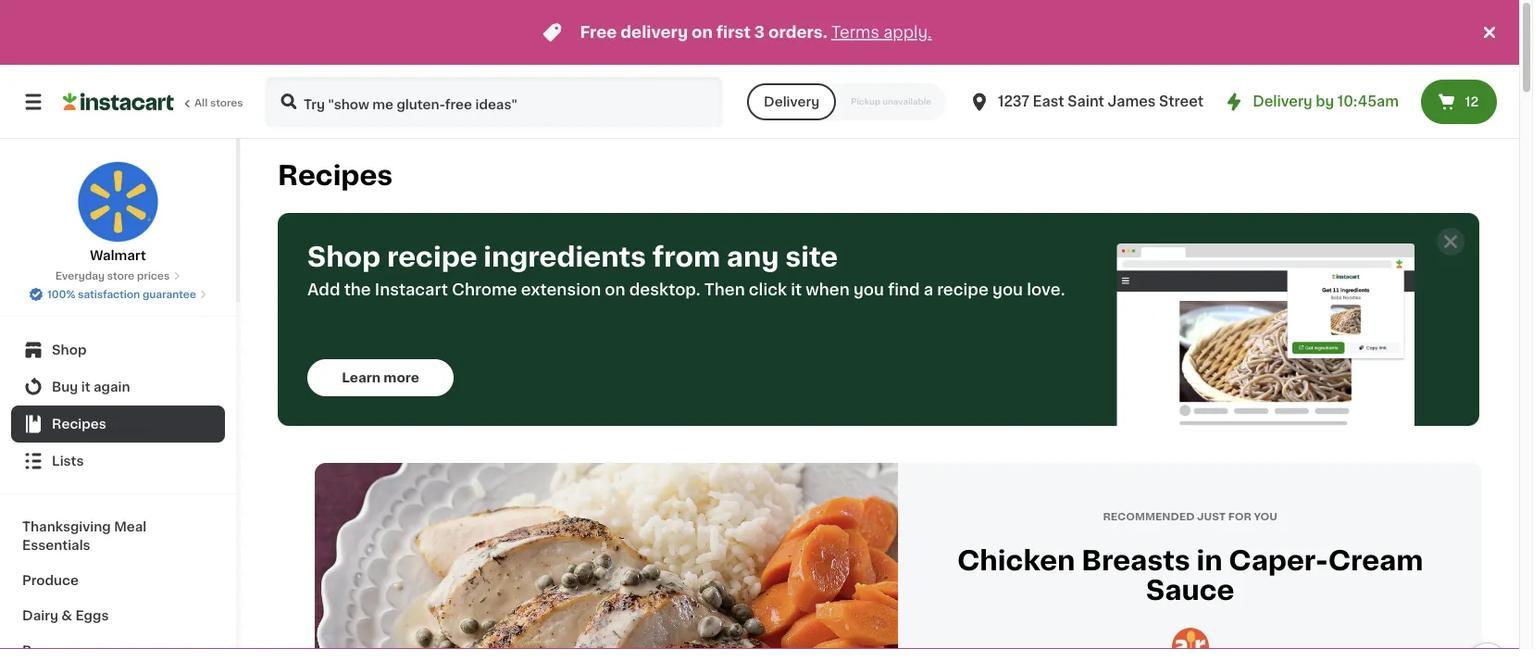Task type: locate. For each thing, give the bounding box(es) containing it.
0 horizontal spatial it
[[81, 381, 90, 394]]

shop link
[[11, 331, 225, 369]]

1 horizontal spatial on
[[692, 25, 713, 40]]

delivery inside delivery button
[[764, 95, 820, 108]]

1 vertical spatial it
[[81, 381, 90, 394]]

on
[[692, 25, 713, 40], [605, 282, 626, 298]]

you left 'love.'
[[993, 282, 1023, 298]]

0 vertical spatial on
[[692, 25, 713, 40]]

delivery down orders.
[[764, 95, 820, 108]]

chicken
[[957, 548, 1075, 574]]

essentials
[[22, 539, 90, 552]]

everyday
[[55, 271, 105, 281]]

0 horizontal spatial shop
[[52, 344, 86, 356]]

1 horizontal spatial it
[[791, 282, 802, 298]]

by
[[1316, 95, 1334, 108]]

all
[[194, 98, 208, 108]]

recommended just for you
[[1103, 512, 1278, 522]]

terms apply. link
[[831, 25, 932, 40]]

all stores
[[194, 98, 243, 108]]

on left desktop.
[[605, 282, 626, 298]]

street
[[1159, 95, 1204, 108]]

produce
[[22, 574, 79, 587]]

add the instacart chrome extension on desktop. then click it when you find a recipe you love.
[[307, 282, 1065, 298]]

0 horizontal spatial recipe
[[387, 244, 477, 270]]

saved
[[1458, 26, 1499, 39]]

1 vertical spatial recipes
[[52, 418, 106, 431]]

shop up buy
[[52, 344, 86, 356]]

0 horizontal spatial on
[[605, 282, 626, 298]]

ingredients
[[484, 244, 646, 270]]

a
[[924, 282, 933, 298]]

learn more
[[342, 371, 419, 384]]

0 vertical spatial shop
[[307, 244, 381, 270]]

you
[[854, 282, 884, 298], [993, 282, 1023, 298]]

0 vertical spatial it
[[791, 282, 802, 298]]

prices
[[137, 271, 170, 281]]

1 vertical spatial shop
[[52, 344, 86, 356]]

walmart link
[[77, 161, 159, 265]]

recipe right a on the right
[[937, 282, 989, 298]]

delivery by 10:45am
[[1253, 95, 1399, 108]]

recipe
[[387, 244, 477, 270], [937, 282, 989, 298]]

it right buy
[[81, 381, 90, 394]]

recipes link
[[11, 406, 225, 443]]

on left first
[[692, 25, 713, 40]]

recipes
[[278, 162, 393, 189], [52, 418, 106, 431]]

on inside limited time offer region
[[692, 25, 713, 40]]

love.
[[1027, 282, 1065, 298]]

shop for shop recipe ingredients from any site
[[307, 244, 381, 270]]

store
[[107, 271, 134, 281]]

shop up the
[[307, 244, 381, 270]]

0 vertical spatial recipes
[[278, 162, 393, 189]]

delivery button
[[747, 83, 836, 120]]

recipe up instacart
[[387, 244, 477, 270]]

1 horizontal spatial you
[[993, 282, 1023, 298]]

dairy & eggs
[[22, 609, 109, 622]]

2 you from the left
[[993, 282, 1023, 298]]

sauce
[[1146, 577, 1235, 604]]

shop for shop
[[52, 344, 86, 356]]

dairy
[[22, 609, 58, 622]]

0 horizontal spatial recipes
[[52, 418, 106, 431]]

1 horizontal spatial shop
[[307, 244, 381, 270]]

from
[[653, 244, 720, 270]]

any
[[727, 244, 779, 270]]

1 vertical spatial on
[[605, 282, 626, 298]]

walmart
[[90, 249, 146, 262]]

james
[[1108, 95, 1156, 108]]

it
[[791, 282, 802, 298], [81, 381, 90, 394]]

dairy & eggs link
[[11, 598, 225, 633]]

click
[[749, 282, 787, 298]]

0 horizontal spatial delivery
[[764, 95, 820, 108]]

1 horizontal spatial recipe
[[937, 282, 989, 298]]

delivery for delivery
[[764, 95, 820, 108]]

meal
[[114, 520, 147, 533]]

1237 east saint james street button
[[968, 76, 1204, 128]]

shop
[[307, 244, 381, 270], [52, 344, 86, 356]]

delivery
[[1253, 95, 1313, 108], [764, 95, 820, 108]]

Search field
[[267, 78, 721, 126]]

100%
[[47, 289, 75, 300]]

learn more button
[[307, 359, 454, 396]]

delivery left by
[[1253, 95, 1313, 108]]

None search field
[[265, 76, 723, 128]]

you
[[1254, 512, 1278, 522]]

everyday store prices
[[55, 271, 170, 281]]

site
[[785, 244, 838, 270]]

desktop.
[[629, 282, 701, 298]]

it right click
[[791, 282, 802, 298]]

0 horizontal spatial you
[[854, 282, 884, 298]]

lists
[[52, 455, 84, 468]]

you left find
[[854, 282, 884, 298]]

1 horizontal spatial delivery
[[1253, 95, 1313, 108]]

delivery inside delivery by 10:45am link
[[1253, 95, 1313, 108]]

orders.
[[769, 25, 828, 40]]

lists link
[[11, 443, 225, 480]]

cream
[[1328, 548, 1424, 574]]

add
[[307, 282, 340, 298]]

caper-
[[1229, 548, 1328, 574]]

free
[[580, 25, 617, 40]]



Task type: describe. For each thing, give the bounding box(es) containing it.
service type group
[[747, 83, 946, 120]]

first
[[717, 25, 751, 40]]

all stores link
[[63, 76, 244, 128]]

east
[[1033, 95, 1064, 108]]

recommended
[[1103, 512, 1195, 522]]

buy it again
[[52, 381, 130, 394]]

the
[[344, 282, 371, 298]]

3
[[754, 25, 765, 40]]

terms
[[831, 25, 880, 40]]

extension
[[521, 282, 601, 298]]

when
[[806, 282, 850, 298]]

1237 east saint james street
[[998, 95, 1204, 108]]

breasts
[[1082, 548, 1191, 574]]

instacart logo image
[[63, 91, 174, 113]]

then
[[704, 282, 745, 298]]

chicken breasts in caper-cream sauce
[[957, 548, 1424, 604]]

stores
[[210, 98, 243, 108]]

buy
[[52, 381, 78, 394]]

delivery
[[621, 25, 688, 40]]

saint
[[1068, 95, 1105, 108]]

delivery by 10:45am link
[[1223, 91, 1399, 113]]

free delivery on first 3 orders. terms apply.
[[580, 25, 932, 40]]

in
[[1197, 548, 1223, 574]]

10:45am
[[1338, 95, 1399, 108]]

100% satisfaction guarantee button
[[29, 283, 207, 302]]

extension banner image
[[1117, 244, 1415, 426]]

&
[[61, 609, 72, 622]]

again
[[94, 381, 130, 394]]

for
[[1228, 512, 1252, 522]]

1 you from the left
[[854, 282, 884, 298]]

walmart logo image
[[77, 161, 159, 243]]

just
[[1197, 512, 1226, 522]]

guarantee
[[143, 289, 196, 300]]

produce link
[[11, 563, 225, 598]]

thanksgiving meal essentials
[[22, 520, 147, 552]]

100% satisfaction guarantee
[[47, 289, 196, 300]]

0 vertical spatial recipe
[[387, 244, 477, 270]]

satisfaction
[[78, 289, 140, 300]]

eggs
[[75, 609, 109, 622]]

thanksgiving meal essentials link
[[11, 509, 225, 563]]

saved button
[[1436, 23, 1499, 45]]

1237
[[998, 95, 1030, 108]]

everyday store prices link
[[55, 269, 181, 283]]

find
[[888, 282, 920, 298]]

shop recipe ingredients from any site
[[307, 244, 838, 270]]

apply.
[[884, 25, 932, 40]]

thanksgiving
[[22, 520, 111, 533]]

limited time offer region
[[0, 0, 1479, 65]]

chrome
[[452, 282, 517, 298]]

allrecipes image
[[1172, 628, 1209, 649]]

buy it again link
[[11, 369, 225, 406]]

instacart
[[375, 282, 448, 298]]

12 button
[[1421, 80, 1497, 124]]

learn
[[342, 371, 381, 384]]

item carousel region
[[252, 463, 1508, 649]]

1 vertical spatial recipe
[[937, 282, 989, 298]]

12
[[1465, 95, 1479, 108]]

delivery for delivery by 10:45am
[[1253, 95, 1313, 108]]

more
[[384, 371, 419, 384]]

1 horizontal spatial recipes
[[278, 162, 393, 189]]



Task type: vqa. For each thing, say whether or not it's contained in the screenshot.
5th Select from the bottom of the page
no



